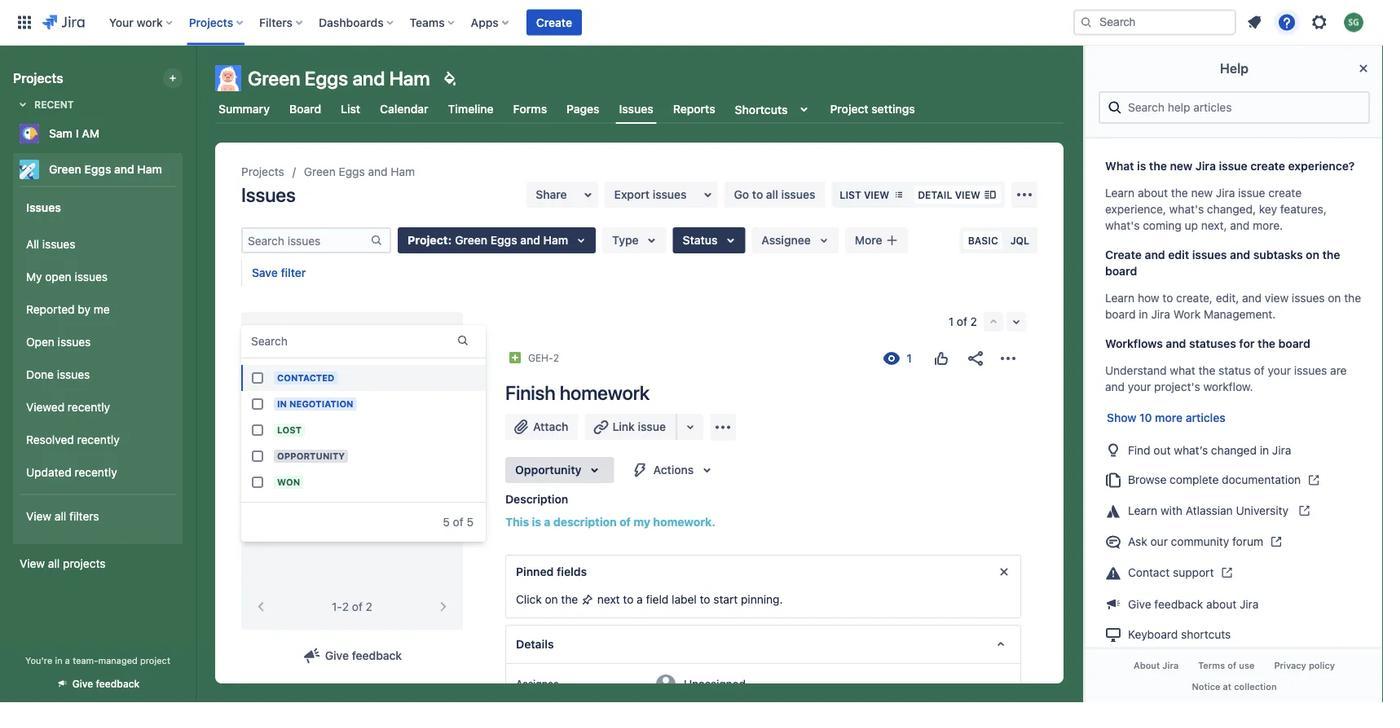 Task type: locate. For each thing, give the bounding box(es) containing it.
0 horizontal spatial on
[[545, 593, 558, 606]]

1 vertical spatial your
[[1128, 380, 1151, 394]]

list for list view
[[840, 189, 861, 200]]

1 horizontal spatial feedback
[[352, 649, 402, 663]]

next to a field label to start pinning.
[[594, 593, 783, 606]]

2 vertical spatial board
[[1278, 337, 1310, 350]]

feedback down the 1-2 of 2
[[352, 649, 402, 663]]

a left the field
[[637, 593, 643, 606]]

geh- down the contacted at the bottom left of the page
[[275, 390, 300, 402]]

basic
[[968, 235, 998, 246]]

and down understand
[[1105, 380, 1125, 394]]

go to all issues
[[734, 188, 815, 201]]

of left use
[[1228, 661, 1236, 671]]

all inside "link"
[[55, 510, 66, 523]]

issues down reported by me
[[58, 335, 91, 349]]

projects up sidebar navigation "image"
[[189, 15, 233, 29]]

calendar
[[380, 102, 428, 116]]

your
[[109, 15, 134, 29]]

workflow.
[[1203, 380, 1253, 394]]

sam i am
[[49, 127, 99, 140]]

issues inside my open issues link
[[75, 270, 108, 284]]

recently
[[68, 401, 110, 414], [77, 433, 120, 447], [75, 466, 117, 479]]

issues inside all issues link
[[42, 238, 75, 251]]

2 vertical spatial a
[[65, 655, 70, 666]]

0 horizontal spatial give feedback button
[[46, 671, 149, 697]]

geh-2 up attach button at the left of the page
[[528, 352, 559, 363]]

green eggs and ham link
[[13, 153, 176, 186], [304, 162, 415, 182]]

community
[[1171, 535, 1229, 548]]

2 horizontal spatial issues
[[619, 102, 653, 116]]

1 horizontal spatial project
[[830, 102, 868, 116]]

in inside learn how to create, edit, and view issues on the board in jira work management.
[[1139, 308, 1148, 321]]

contact support
[[1128, 566, 1214, 579]]

2 horizontal spatial in
[[1260, 443, 1269, 457]]

export issues button
[[604, 182, 718, 208]]

0 vertical spatial i
[[76, 127, 79, 140]]

green eggs and ham down sam i am link
[[49, 163, 162, 176]]

eggs
[[305, 67, 348, 90], [84, 163, 111, 176], [339, 165, 365, 178], [490, 233, 517, 247]]

view down updated
[[26, 510, 51, 523]]

0 vertical spatial recently
[[68, 401, 110, 414]]

0 vertical spatial your
[[1268, 364, 1291, 377]]

view all filters
[[26, 510, 99, 523]]

opportunity down cook
[[277, 451, 345, 462]]

unassigned
[[684, 677, 746, 691]]

keyboard shortcuts
[[1128, 628, 1231, 641]]

0 vertical spatial give feedback
[[325, 649, 402, 663]]

view inside learn how to create, edit, and view issues on the board in jira work management.
[[1265, 291, 1289, 305]]

recently down done issues link
[[68, 401, 110, 414]]

geh- up won
[[275, 456, 300, 468]]

projects button
[[184, 9, 250, 35]]

0 vertical spatial geh-2
[[528, 352, 559, 363]]

addicon image
[[886, 234, 899, 247]]

all right go
[[766, 188, 778, 201]]

on right click
[[545, 593, 558, 606]]

privacy policy
[[1274, 661, 1335, 671]]

add to starred image
[[178, 124, 197, 143]]

give feedback button down you're in a team-managed project
[[46, 671, 149, 697]]

learn left how
[[1105, 291, 1135, 305]]

projects inside popup button
[[189, 15, 233, 29]]

recently down "resolved recently" link
[[75, 466, 117, 479]]

what's down experience,
[[1105, 219, 1140, 232]]

2 vertical spatial on
[[545, 593, 558, 606]]

the inside learn about the new jira issue create experience, what's changed, key features, what's coming up next, and more.
[[1171, 186, 1188, 200]]

give for the top give feedback 'button'
[[325, 649, 349, 663]]

assignee left assignee pin to top. only you can see pinned fields. icon
[[516, 678, 559, 689]]

settings image
[[1310, 13, 1329, 32]]

give down contact
[[1128, 597, 1151, 611]]

a down description
[[544, 515, 551, 529]]

ham down calendar link
[[391, 165, 415, 178]]

board down experience,
[[1105, 264, 1137, 278]]

more button
[[845, 227, 908, 253]]

hide message image
[[994, 562, 1014, 582]]

atlassian
[[1186, 504, 1233, 517]]

in
[[277, 399, 287, 410]]

5
[[443, 515, 450, 529], [467, 515, 474, 529]]

what's up "up"
[[1169, 203, 1204, 216]]

1 vertical spatial finish
[[505, 381, 556, 404]]

start
[[713, 593, 738, 606]]

recently inside updated recently link
[[75, 466, 117, 479]]

view inside view all filters "link"
[[26, 510, 51, 523]]

finish down search
[[258, 363, 289, 377]]

1 horizontal spatial what's
[[1169, 203, 1204, 216]]

board
[[289, 102, 321, 116]]

the right what
[[1198, 364, 1215, 377]]

project settings link
[[827, 95, 918, 124]]

0 horizontal spatial your
[[1128, 380, 1151, 394]]

details
[[516, 638, 554, 651]]

with
[[1161, 504, 1183, 517]]

issues inside open issues link
[[58, 335, 91, 349]]

0 vertical spatial is
[[1137, 159, 1146, 173]]

2 group from the top
[[20, 223, 176, 494]]

jira right about at bottom right
[[1162, 661, 1179, 671]]

1 vertical spatial all
[[55, 510, 66, 523]]

jira image
[[42, 13, 85, 32], [42, 13, 85, 32]]

create
[[1250, 159, 1285, 173], [1268, 186, 1302, 200]]

1 vertical spatial finish homework
[[505, 381, 650, 404]]

0 horizontal spatial issues
[[26, 200, 61, 214]]

assignee down go to all issues link on the top
[[762, 233, 811, 247]]

1 vertical spatial give feedback
[[72, 678, 140, 690]]

1 vertical spatial board
[[1105, 308, 1136, 321]]

0 vertical spatial on
[[1306, 248, 1319, 262]]

0 vertical spatial learn
[[1105, 186, 1135, 200]]

view inside the view all projects link
[[20, 557, 45, 571]]

2 vertical spatial issue
[[638, 420, 666, 434]]

issues inside learn how to create, edit, and view issues on the board in jira work management.
[[1292, 291, 1325, 305]]

list up more
[[840, 189, 861, 200]]

Search help articles field
[[1123, 93, 1362, 122]]

new inside learn about the new jira issue create experience, what's changed, key features, what's coming up next, and more.
[[1191, 186, 1213, 200]]

1-2 of 2
[[332, 600, 372, 614]]

open share dialog image
[[578, 185, 598, 205]]

homework up link
[[560, 381, 650, 404]]

the inside learn how to create, edit, and view issues on the board in jira work management.
[[1344, 291, 1361, 305]]

finish homework
[[258, 363, 347, 377], [505, 381, 650, 404]]

0 horizontal spatial project
[[408, 233, 448, 247]]

give feedback down the 1-2 of 2
[[325, 649, 402, 663]]

your profile and settings image
[[1344, 13, 1364, 32]]

in right you're
[[55, 655, 62, 666]]

2 vertical spatial feedback
[[96, 678, 140, 690]]

the up "up"
[[1171, 186, 1188, 200]]

help image
[[1277, 13, 1297, 32]]

2 horizontal spatial a
[[637, 593, 643, 606]]

of inside the understand what the status of your issues are and your project's workflow.
[[1254, 364, 1265, 377]]

banner
[[0, 0, 1383, 46]]

issue
[[1219, 159, 1247, 173], [1238, 186, 1265, 200], [638, 420, 666, 434]]

eggs down sam i am link
[[84, 163, 111, 176]]

board link
[[286, 95, 324, 124]]

learn inside learn about the new jira issue create experience, what's changed, key features, what's coming up next, and more.
[[1105, 186, 1135, 200]]

2 vertical spatial learn
[[1128, 504, 1157, 517]]

green eggs and ham link down 'list' link
[[304, 162, 415, 182]]

create inside button
[[536, 15, 572, 29]]

a left team-
[[65, 655, 70, 666]]

1 vertical spatial geh-
[[275, 390, 300, 402]]

None text field
[[251, 333, 254, 350]]

ham down share
[[543, 233, 568, 247]]

close image
[[1354, 59, 1373, 78]]

to inside learn how to create, edit, and view issues on the board in jira work management.
[[1163, 291, 1173, 305]]

1 group from the top
[[20, 186, 176, 543]]

0 horizontal spatial green eggs and ham link
[[13, 153, 176, 186]]

1 vertical spatial a
[[637, 593, 643, 606]]

to left cook
[[295, 429, 306, 443]]

feedback up keyboard shortcuts
[[1154, 597, 1203, 611]]

go
[[734, 188, 749, 201]]

new up learn about the new jira issue create experience, what's changed, key features, what's coming up next, and more.
[[1170, 159, 1193, 173]]

issues up viewed recently
[[57, 368, 90, 382]]

1 horizontal spatial give feedback
[[325, 649, 402, 663]]

1 vertical spatial in
[[1260, 443, 1269, 457]]

recently inside "resolved recently" link
[[77, 433, 120, 447]]

1 vertical spatial recently
[[77, 433, 120, 447]]

0 horizontal spatial give
[[72, 678, 93, 690]]

view all filters link
[[20, 500, 176, 533]]

projects up the collapse recent projects icon on the left top
[[13, 70, 63, 86]]

view for list view
[[864, 189, 889, 200]]

coming
[[1143, 219, 1182, 232]]

ham
[[389, 67, 430, 90], [137, 163, 162, 176], [391, 165, 415, 178], [543, 233, 568, 247]]

1 horizontal spatial 1
[[948, 315, 954, 328]]

finish up attach button at the left of the page
[[505, 381, 556, 404]]

keyboard shortcuts link
[[1099, 619, 1370, 649]]

board up workflows at right top
[[1105, 308, 1136, 321]]

create down experience,
[[1105, 248, 1142, 262]]

open export issues dropdown image
[[698, 185, 718, 205]]

show 10 more articles
[[1107, 411, 1225, 425]]

recently for updated recently
[[75, 466, 117, 479]]

create for create and edit issues and subtasks on the board
[[1105, 248, 1142, 262]]

group
[[20, 186, 176, 543], [20, 223, 176, 494]]

all left filters
[[55, 510, 66, 523]]

2 vertical spatial geh-
[[275, 456, 300, 468]]

1 horizontal spatial green eggs and ham link
[[304, 162, 415, 182]]

2 horizontal spatial on
[[1328, 291, 1341, 305]]

on up are
[[1328, 291, 1341, 305]]

in down how
[[1139, 308, 1148, 321]]

contact
[[1128, 566, 1170, 579]]

i left need
[[258, 429, 261, 443]]

create button
[[526, 9, 582, 35]]

assignee pin to top. only you can see pinned fields. image
[[562, 677, 575, 690]]

issue inside learn about the new jira issue create experience, what's changed, key features, what's coming up next, and more.
[[1238, 186, 1265, 200]]

settings
[[871, 102, 915, 116]]

1 horizontal spatial assignee
[[762, 233, 811, 247]]

geh- inside "link"
[[528, 352, 553, 363]]

finish
[[258, 363, 289, 377], [505, 381, 556, 404]]

1 vertical spatial 1
[[300, 456, 305, 468]]

issues inside done issues link
[[57, 368, 90, 382]]

0 horizontal spatial create
[[536, 15, 572, 29]]

open issues
[[26, 335, 91, 349]]

issues inside export issues button
[[653, 188, 687, 201]]

2 vertical spatial recently
[[75, 466, 117, 479]]

documentation
[[1222, 473, 1301, 487]]

1 vertical spatial projects
[[13, 70, 63, 86]]

0 vertical spatial in
[[1139, 308, 1148, 321]]

and left ham
[[400, 429, 420, 443]]

5 of 5
[[443, 515, 474, 529]]

collapse recent projects image
[[13, 95, 33, 114]]

1 horizontal spatial on
[[1306, 248, 1319, 262]]

1 horizontal spatial create
[[1105, 248, 1142, 262]]

0 horizontal spatial a
[[65, 655, 70, 666]]

set background color image
[[440, 68, 459, 88]]

to right how
[[1163, 291, 1173, 305]]

1 vertical spatial opportunity
[[515, 463, 582, 477]]

opportunity up description
[[515, 463, 582, 477]]

add app image
[[713, 418, 733, 437]]

the down the fields
[[561, 593, 578, 606]]

and down "changed,"
[[1230, 219, 1250, 232]]

1 horizontal spatial i
[[258, 429, 261, 443]]

0 horizontal spatial what's
[[1105, 219, 1140, 232]]

1 horizontal spatial give
[[325, 649, 349, 663]]

of right 1-
[[352, 600, 363, 614]]

homework up the negotiation
[[292, 363, 347, 377]]

0 vertical spatial 1
[[948, 315, 954, 328]]

0 horizontal spatial finish homework
[[258, 363, 347, 377]]

issues down subtasks
[[1292, 291, 1325, 305]]

your right status
[[1268, 364, 1291, 377]]

1 vertical spatial view
[[20, 557, 45, 571]]

0 horizontal spatial feedback
[[96, 678, 140, 690]]

Search issues text field
[[243, 229, 370, 252]]

on right subtasks
[[1306, 248, 1319, 262]]

2
[[970, 315, 977, 328], [553, 352, 559, 363], [300, 390, 306, 402], [342, 600, 349, 614], [366, 600, 372, 614]]

learn with atlassian university link
[[1099, 496, 1370, 527]]

give feedback down you're in a team-managed project
[[72, 678, 140, 690]]

issues left are
[[1294, 364, 1327, 377]]

0 vertical spatial feedback
[[1154, 597, 1203, 611]]

and inside learn about the new jira issue create experience, what's changed, key features, what's coming up next, and more.
[[1230, 219, 1250, 232]]

is right 'this'
[[532, 515, 541, 529]]

geh- left copy link to issue icon
[[528, 352, 553, 363]]

notifications image
[[1245, 13, 1264, 32]]

share
[[536, 188, 567, 201]]

0 vertical spatial create
[[1250, 159, 1285, 173]]

pinning.
[[741, 593, 783, 606]]

assignee inside dropdown button
[[762, 233, 811, 247]]

give feedback
[[325, 649, 402, 663], [72, 678, 140, 690]]

on
[[1306, 248, 1319, 262], [1328, 291, 1341, 305], [545, 593, 558, 606]]

issue for experience,
[[1238, 186, 1265, 200]]

0 horizontal spatial view
[[864, 189, 889, 200]]

in up documentation
[[1260, 443, 1269, 457]]

green right :
[[455, 233, 487, 247]]

timeline link
[[445, 95, 497, 124]]

1 horizontal spatial is
[[1137, 159, 1146, 173]]

0 vertical spatial board
[[1105, 264, 1137, 278]]

issues right pages in the top of the page
[[619, 102, 653, 116]]

geh-
[[528, 352, 553, 363], [275, 390, 300, 402], [275, 456, 300, 468]]

create right apps dropdown button
[[536, 15, 572, 29]]

view right detail
[[955, 189, 980, 200]]

your down understand
[[1128, 380, 1151, 394]]

lead image
[[509, 351, 522, 364], [258, 390, 271, 403]]

0 vertical spatial a
[[544, 515, 551, 529]]

green
[[248, 67, 300, 90], [49, 163, 81, 176], [304, 165, 336, 178], [455, 233, 487, 247]]

add to starred image
[[178, 160, 197, 179]]

view all projects link
[[13, 549, 183, 579]]

me
[[94, 303, 110, 316]]

view all projects
[[20, 557, 106, 571]]

0 horizontal spatial list
[[341, 102, 360, 116]]

shortcuts
[[1181, 628, 1231, 641]]

recently for resolved recently
[[77, 433, 120, 447]]

eggs right :
[[490, 233, 517, 247]]

create inside learn about the new jira issue create experience, what's changed, key features, what's coming up next, and more.
[[1268, 186, 1302, 200]]

1 horizontal spatial finish
[[505, 381, 556, 404]]

of left my
[[619, 515, 631, 529]]

0 vertical spatial issue
[[1219, 159, 1247, 173]]

1 vertical spatial assignee
[[516, 678, 559, 689]]

0 horizontal spatial i
[[76, 127, 79, 140]]

more.
[[1253, 219, 1283, 232]]

project settings
[[830, 102, 915, 116]]

recently inside viewed recently link
[[68, 401, 110, 414]]

2 vertical spatial all
[[48, 557, 60, 571]]

is for this
[[532, 515, 541, 529]]

1 horizontal spatial in
[[1139, 308, 1148, 321]]

1 horizontal spatial a
[[544, 515, 551, 529]]

tab list
[[205, 95, 1073, 124]]

1 horizontal spatial give feedback button
[[292, 643, 412, 669]]

give for bottommost give feedback 'button'
[[72, 678, 93, 690]]

share image
[[966, 349, 985, 368]]

find out what's changed in jira
[[1128, 443, 1291, 457]]

0 horizontal spatial about
[[1138, 186, 1168, 200]]

1 vertical spatial learn
[[1105, 291, 1135, 305]]

eggs
[[371, 429, 397, 443]]

0 horizontal spatial finish
[[258, 363, 289, 377]]

copy link to issue image
[[556, 351, 569, 364]]

issue right link
[[638, 420, 666, 434]]

1 horizontal spatial opportunity
[[515, 463, 582, 477]]

assignee button
[[752, 227, 838, 253]]

issues up assignee dropdown button in the top of the page
[[781, 188, 815, 201]]

0 horizontal spatial projects
[[13, 70, 63, 86]]

0 vertical spatial give
[[1128, 597, 1151, 611]]

0 horizontal spatial is
[[532, 515, 541, 529]]

create inside create and edit issues and subtasks on the board
[[1105, 248, 1142, 262]]

issues right "open"
[[75, 270, 108, 284]]

tab list containing issues
[[205, 95, 1073, 124]]

1 vertical spatial give
[[325, 649, 349, 663]]

finish homework up in negotiation
[[258, 363, 347, 377]]

view
[[864, 189, 889, 200], [955, 189, 980, 200], [1265, 291, 1289, 305]]

view
[[26, 510, 51, 523], [20, 557, 45, 571]]

is right the what
[[1137, 159, 1146, 173]]

jql
[[1010, 235, 1029, 246]]

issue up "changed,"
[[1219, 159, 1247, 173]]

0 vertical spatial project
[[830, 102, 868, 116]]

open issues link
[[20, 326, 176, 359]]

a for field
[[637, 593, 643, 606]]

learn left 'with'
[[1128, 504, 1157, 517]]

on inside create and edit issues and subtasks on the board
[[1306, 248, 1319, 262]]

0 vertical spatial view
[[26, 510, 51, 523]]

my open issues
[[26, 270, 108, 284]]

reported by me link
[[20, 293, 176, 326]]

1 vertical spatial geh-2
[[275, 390, 306, 402]]

export
[[614, 188, 650, 201]]

view up management.
[[1265, 291, 1289, 305]]

new up "changed,"
[[1191, 186, 1213, 200]]

and up what
[[1166, 337, 1186, 350]]

work
[[136, 15, 163, 29]]

learn inside learn how to create, edit, and view issues on the board in jira work management.
[[1105, 291, 1135, 305]]

share button
[[526, 182, 598, 208]]

jira down how
[[1151, 308, 1170, 321]]

0 vertical spatial assignee
[[762, 233, 811, 247]]

done
[[26, 368, 54, 382]]

0 vertical spatial list
[[341, 102, 360, 116]]

browse complete documentation
[[1128, 473, 1301, 487]]

1 vertical spatial create
[[1268, 186, 1302, 200]]

1 vertical spatial list
[[840, 189, 861, 200]]

green right projects link at the top left
[[304, 165, 336, 178]]

geh- for homework
[[275, 390, 300, 402]]

eggs down 'list' link
[[339, 165, 365, 178]]

keyboard
[[1128, 628, 1178, 641]]

and down share
[[520, 233, 540, 247]]

projects for projects link at the top left
[[241, 165, 284, 178]]

actions
[[653, 463, 694, 477]]

1 vertical spatial is
[[532, 515, 541, 529]]

export issues
[[614, 188, 687, 201]]

new for about
[[1191, 186, 1213, 200]]

lead image
[[258, 456, 271, 469]]

all
[[766, 188, 778, 201], [55, 510, 66, 523], [48, 557, 60, 571]]

terms of use link
[[1188, 656, 1264, 676]]



Task type: describe. For each thing, give the bounding box(es) containing it.
0 horizontal spatial homework
[[292, 363, 347, 377]]

jira up learn about the new jira issue create experience, what's changed, key features, what's coming up next, and more.
[[1195, 159, 1216, 173]]

apps button
[[466, 9, 515, 35]]

reports
[[673, 102, 715, 116]]

open
[[26, 335, 55, 349]]

view for detail view
[[955, 189, 980, 200]]

issues inside go to all issues link
[[781, 188, 815, 201]]

jira up documentation
[[1272, 443, 1291, 457]]

list view
[[840, 189, 889, 200]]

detail view
[[918, 189, 980, 200]]

jira up keyboard shortcuts link
[[1240, 597, 1259, 611]]

for
[[1239, 337, 1255, 350]]

and inside the understand what the status of your issues are and your project's workflow.
[[1105, 380, 1125, 394]]

create for create
[[536, 15, 572, 29]]

1 horizontal spatial lead image
[[509, 351, 522, 364]]

and down sam i am link
[[114, 163, 134, 176]]

give feedback about jira
[[1128, 597, 1259, 611]]

green up summary
[[248, 67, 300, 90]]

workflows
[[1105, 337, 1163, 350]]

create project image
[[166, 72, 179, 85]]

understand what the status of your issues are and your project's workflow.
[[1105, 364, 1347, 394]]

what
[[1170, 364, 1195, 377]]

sidebar navigation image
[[178, 65, 214, 98]]

notice at collection
[[1192, 681, 1277, 692]]

0 horizontal spatial assignee
[[516, 678, 559, 689]]

edit,
[[1216, 291, 1239, 305]]

about inside learn about the new jira issue create experience, what's changed, key features, what's coming up next, and more.
[[1138, 186, 1168, 200]]

all issues
[[26, 238, 75, 251]]

a for team-
[[65, 655, 70, 666]]

a for description
[[544, 515, 551, 529]]

2 inside "link"
[[553, 352, 559, 363]]

board inside create and edit issues and subtasks on the board
[[1105, 264, 1137, 278]]

0 vertical spatial all
[[766, 188, 778, 201]]

0 vertical spatial give feedback button
[[292, 643, 412, 669]]

issues inside 'tab list'
[[619, 102, 653, 116]]

green down sam
[[49, 163, 81, 176]]

and inside learn how to create, edit, and view issues on the board in jira work management.
[[1242, 291, 1262, 305]]

find out what's changed in jira link
[[1099, 434, 1370, 465]]

university
[[1236, 504, 1288, 517]]

the right the what
[[1149, 159, 1167, 173]]

updated recently link
[[20, 456, 176, 489]]

0 vertical spatial what's
[[1169, 203, 1204, 216]]

banner containing your work
[[0, 0, 1383, 46]]

filters
[[69, 510, 99, 523]]

subtasks
[[1253, 248, 1303, 262]]

group containing issues
[[20, 186, 176, 543]]

opportunity inside dropdown button
[[515, 463, 582, 477]]

learn for learn how to create, edit, and view issues on the board in jira work management.
[[1105, 291, 1135, 305]]

projects link
[[241, 162, 284, 182]]

teams
[[410, 15, 445, 29]]

save
[[252, 266, 278, 280]]

my open issues link
[[20, 261, 176, 293]]

create and edit issues and subtasks on the board
[[1105, 248, 1340, 278]]

is for what
[[1137, 159, 1146, 173]]

appswitcher icon image
[[15, 13, 34, 32]]

done issues
[[26, 368, 90, 382]]

link web pages and more image
[[681, 417, 700, 437]]

group containing all issues
[[20, 223, 176, 494]]

in negotiation
[[277, 399, 353, 410]]

you're in a team-managed project
[[25, 655, 170, 666]]

1 horizontal spatial your
[[1268, 364, 1291, 377]]

issue inside button
[[638, 420, 666, 434]]

1 horizontal spatial issues
[[241, 183, 296, 206]]

up
[[1185, 219, 1198, 232]]

0 vertical spatial finish
[[258, 363, 289, 377]]

issue for experience?
[[1219, 159, 1247, 173]]

show
[[1107, 411, 1136, 425]]

to right next
[[623, 593, 634, 606]]

0 horizontal spatial lead image
[[258, 390, 271, 403]]

ham left add to starred icon
[[137, 163, 162, 176]]

sort descending image
[[401, 324, 414, 337]]

filter
[[281, 266, 306, 280]]

policy
[[1309, 661, 1335, 671]]

project's
[[1154, 380, 1200, 394]]

won
[[277, 477, 300, 488]]

what
[[1105, 159, 1134, 173]]

to right go
[[752, 188, 763, 201]]

shortcuts button
[[732, 95, 817, 124]]

on inside learn how to create, edit, and view issues on the board in jira work management.
[[1328, 291, 1341, 305]]

what is the new jira issue create experience?
[[1105, 159, 1355, 173]]

and up 'list' link
[[352, 67, 385, 90]]

project
[[140, 655, 170, 666]]

detail
[[918, 189, 952, 200]]

1 vertical spatial about
[[1206, 597, 1237, 611]]

actions image
[[998, 349, 1018, 368]]

management.
[[1204, 308, 1276, 321]]

project for project : green eggs and ham
[[408, 233, 448, 247]]

ham up calendar
[[389, 67, 430, 90]]

team-
[[73, 655, 98, 666]]

type
[[612, 233, 639, 247]]

view for view all filters
[[26, 510, 51, 523]]

type button
[[602, 227, 666, 253]]

green eggs and ham up 'list' link
[[248, 67, 430, 90]]

sam i am link
[[13, 117, 176, 150]]

changed,
[[1207, 203, 1256, 216]]

of up share icon
[[957, 315, 967, 328]]

learn for learn with atlassian university
[[1128, 504, 1157, 517]]

summary link
[[215, 95, 273, 124]]

view for view all projects
[[20, 557, 45, 571]]

project : green eggs and ham
[[408, 233, 568, 247]]

edit
[[1168, 248, 1189, 262]]

1-
[[332, 600, 342, 614]]

0 horizontal spatial give feedback
[[72, 678, 140, 690]]

issues inside create and edit issues and subtasks on the board
[[1192, 248, 1227, 262]]

list for list
[[341, 102, 360, 116]]

viewed
[[26, 401, 65, 414]]

about jira button
[[1124, 656, 1188, 676]]

the right for
[[1258, 337, 1276, 350]]

primary element
[[10, 0, 1073, 45]]

to left start
[[700, 593, 710, 606]]

forms
[[513, 102, 547, 116]]

new for is
[[1170, 159, 1193, 173]]

browse complete documentation link
[[1099, 465, 1370, 496]]

key
[[1259, 203, 1277, 216]]

geh- for need
[[275, 456, 300, 468]]

status button
[[673, 227, 745, 253]]

pinned
[[516, 565, 554, 579]]

jira inside learn about the new jira issue create experience, what's changed, key features, what's coming up next, and more.
[[1216, 186, 1235, 200]]

your work
[[109, 15, 163, 29]]

attach button
[[505, 414, 578, 440]]

all issues link
[[20, 228, 176, 261]]

:
[[448, 233, 452, 247]]

Search field
[[1073, 9, 1236, 35]]

teams button
[[405, 9, 461, 35]]

description
[[553, 515, 617, 529]]

vote options: no one has voted for this issue yet. image
[[932, 349, 951, 368]]

1 vertical spatial what's
[[1105, 219, 1140, 232]]

all for projects
[[48, 557, 60, 571]]

recently for viewed recently
[[68, 401, 110, 414]]

done issues link
[[20, 359, 176, 391]]

0 horizontal spatial geh-2
[[275, 390, 306, 402]]

browse
[[1128, 473, 1167, 487]]

experience,
[[1105, 203, 1166, 216]]

eggs up board
[[305, 67, 348, 90]]

reports link
[[670, 95, 719, 124]]

out
[[1154, 443, 1171, 457]]

collection
[[1234, 681, 1277, 692]]

details element
[[505, 625, 1021, 664]]

link
[[612, 420, 635, 434]]

board inside learn how to create, edit, and view issues on the board in jira work management.
[[1105, 308, 1136, 321]]

0 horizontal spatial opportunity
[[277, 451, 345, 462]]

dashboards button
[[314, 9, 400, 35]]

jira inside button
[[1162, 661, 1179, 671]]

green eggs and ham down 'list' link
[[304, 165, 415, 178]]

my
[[633, 515, 650, 529]]

jira inside learn how to create, edit, and view issues on the board in jira work management.
[[1151, 308, 1170, 321]]

1 vertical spatial feedback
[[352, 649, 402, 663]]

resolved recently link
[[20, 424, 176, 456]]

1 vertical spatial give feedback button
[[46, 671, 149, 697]]

1 horizontal spatial geh-2
[[528, 352, 559, 363]]

label
[[672, 593, 697, 606]]

create for learn about the new jira issue create experience, what's changed, key features, what's coming up next, and more.
[[1268, 186, 1302, 200]]

give feedback about jira link
[[1099, 589, 1370, 619]]

issues inside group
[[26, 200, 61, 214]]

2 5 from the left
[[467, 515, 474, 529]]

features,
[[1280, 203, 1327, 216]]

search image
[[1080, 16, 1093, 29]]

1 5 from the left
[[443, 515, 450, 529]]

and left subtasks
[[1230, 248, 1250, 262]]

issues inside the understand what the status of your issues are and your project's workflow.
[[1294, 364, 1327, 377]]

project for project settings
[[830, 102, 868, 116]]

filters
[[259, 15, 293, 29]]

create for what is the new jira issue create experience?
[[1250, 159, 1285, 173]]

viewed recently
[[26, 401, 110, 414]]

1 vertical spatial homework
[[560, 381, 650, 404]]

of left 'this'
[[453, 515, 463, 529]]

the inside the understand what the status of your issues are and your project's workflow.
[[1198, 364, 1215, 377]]

order by image
[[304, 322, 323, 341]]

projects for projects popup button
[[189, 15, 233, 29]]

summary
[[218, 102, 270, 116]]

and down calendar link
[[368, 165, 388, 178]]

refresh image
[[434, 324, 447, 337]]

articles
[[1186, 411, 1225, 425]]

0 horizontal spatial 1
[[300, 456, 305, 468]]

fields
[[557, 565, 587, 579]]

privacy
[[1274, 661, 1306, 671]]

privacy policy link
[[1264, 656, 1345, 676]]

what's
[[1174, 443, 1208, 457]]

import and bulk change issues image
[[1015, 185, 1034, 205]]

your work button
[[104, 9, 179, 35]]

and left edit
[[1145, 248, 1165, 262]]

2 vertical spatial in
[[55, 655, 62, 666]]

resolved recently
[[26, 433, 120, 447]]

of inside terms of use link
[[1228, 661, 1236, 671]]

learn for learn about the new jira issue create experience, what's changed, key features, what's coming up next, and more.
[[1105, 186, 1135, 200]]

the inside create and edit issues and subtasks on the board
[[1322, 248, 1340, 262]]

all for filters
[[55, 510, 66, 523]]

open
[[45, 270, 71, 284]]

dashboards
[[319, 15, 384, 29]]

use
[[1239, 661, 1255, 671]]



Task type: vqa. For each thing, say whether or not it's contained in the screenshot.
"report" within the Time Since Issues Report link
no



